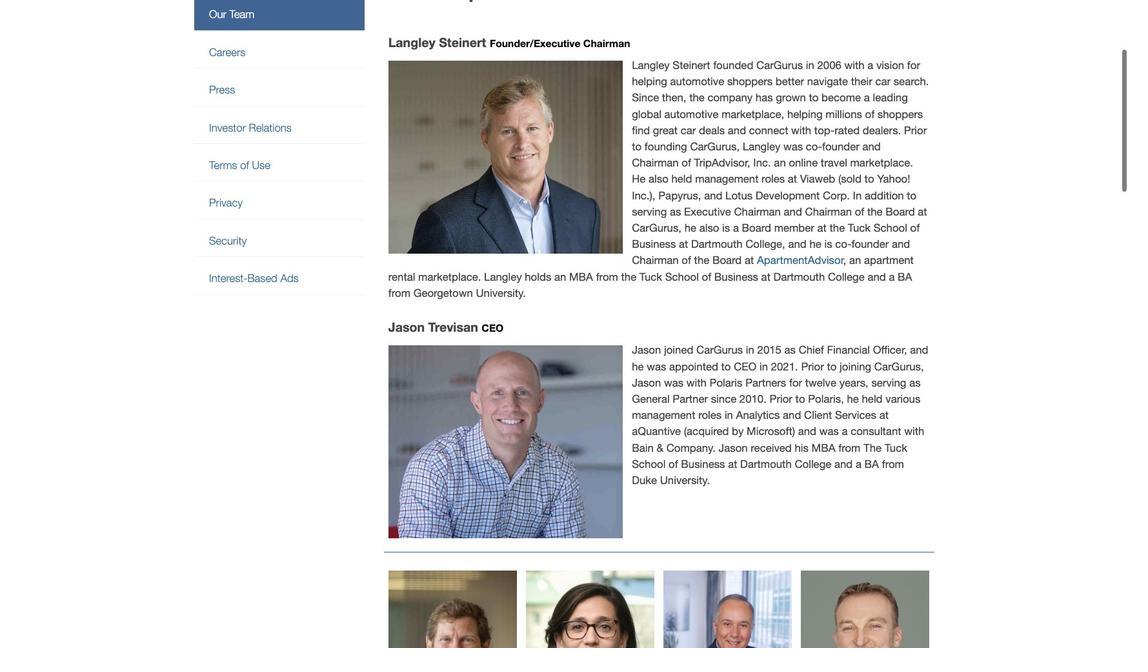 Task type: vqa. For each thing, say whether or not it's contained in the screenshot.
the rightmost financing
no



Task type: describe. For each thing, give the bounding box(es) containing it.
1 vertical spatial board
[[742, 222, 772, 234]]

2021.
[[772, 360, 799, 373]]

2015
[[758, 344, 782, 357]]

and up his
[[799, 425, 817, 438]]

duke
[[632, 474, 658, 487]]

to up twelve in the right bottom of the page
[[828, 360, 837, 373]]

founding
[[645, 140, 688, 153]]

better
[[776, 75, 805, 88]]

careers link
[[194, 37, 365, 68]]

to right '(sold'
[[865, 173, 875, 186]]

steinert for founder/executive
[[439, 35, 487, 49]]

to down navigate
[[810, 91, 819, 104]]

ba inside ', an apartment rental marketplace. langley holds an mba from the tuck school of business at dartmouth college and a ba from georgetown university.'
[[898, 270, 913, 283]]

and left client in the right of the page
[[783, 409, 802, 422]]

team
[[230, 8, 255, 21]]

tuck inside ', an apartment rental marketplace. langley holds an mba from the tuck school of business at dartmouth college and a ba from georgetown university.'
[[640, 270, 663, 283]]

use
[[252, 159, 271, 172]]

0 vertical spatial cargurus,
[[691, 140, 740, 153]]

interest-
[[209, 272, 248, 285]]

in down since
[[725, 409, 734, 422]]

polaris,
[[809, 393, 845, 406]]

global
[[632, 108, 662, 121]]

has
[[756, 91, 773, 104]]

with down appointed
[[687, 376, 707, 389]]

appointed
[[670, 360, 719, 373]]

interest-based ads link
[[194, 264, 365, 294]]

marketplace. inside ', an apartment rental marketplace. langley holds an mba from the tuck school of business at dartmouth college and a ba from georgetown university.'
[[419, 270, 481, 283]]

and up apartmentadvisor
[[789, 238, 807, 251]]

jason trevisan ceo
[[389, 320, 504, 335]]

to down find
[[632, 140, 642, 153]]

ba inside jason joined cargurus in 2015 as chief financial officer, and he was appointed to ceo in 2021. prior to joining cargurus, jason was with polaris partners for twelve years, serving as general partner since 2010. prior to polaris, he held various management roles in analytics and client services at aquantive (acquired by microsoft) and was a consultant with bain & company. jason received his mba from the tuck school of business at dartmouth college and a ba from duke university.
[[865, 458, 880, 471]]

press
[[209, 83, 235, 96]]

1 vertical spatial automotive
[[665, 108, 719, 121]]

become
[[822, 91, 862, 104]]

2 vertical spatial prior
[[770, 393, 793, 406]]

development
[[756, 189, 820, 202]]

careers
[[209, 46, 246, 59]]

1 horizontal spatial co-
[[836, 238, 852, 251]]

business inside "langley steinert founded cargurus in 2006 with a vision for helping automotive shoppers better navigate their car search. since then, the company has grown to become a leading global automotive marketplace, helping millions of shoppers find great car deals and connect with top-rated dealers. prior to founding cargurus, langley was co-founder and chairman of tripadvisor, inc. an online travel marketplace. he also held management roles at viaweb (sold to yahoo! inc.), papyrus, and lotus development corp. in addition to serving as executive chairman and chairman of the board at cargurus, he also is a board member at the tuck school of business at dartmouth college, and he is co-founder and chairman of the board at"
[[632, 238, 676, 251]]

trevisan
[[429, 320, 478, 335]]

and down marketplace,
[[728, 124, 747, 137]]

(acquired
[[684, 425, 729, 438]]

in up partners
[[760, 360, 769, 373]]

inc.
[[754, 156, 772, 169]]

apartmentadvisor link
[[758, 254, 844, 267]]

was up partner
[[665, 376, 684, 389]]

with up their
[[845, 59, 865, 72]]

privacy link
[[194, 188, 365, 219]]

he
[[632, 173, 646, 186]]

1 horizontal spatial as
[[785, 344, 796, 357]]

lotus
[[726, 189, 753, 202]]

1 vertical spatial helping
[[788, 108, 823, 121]]

0 horizontal spatial an
[[555, 270, 567, 283]]

vision
[[877, 59, 905, 72]]

cargurus, inside jason joined cargurus in 2015 as chief financial officer, and he was appointed to ceo in 2021. prior to joining cargurus, jason was with polaris partners for twelve years, serving as general partner since 2010. prior to polaris, he held various management roles in analytics and client services at aquantive (acquired by microsoft) and was a consultant with bain & company. jason received his mba from the tuck school of business at dartmouth college and a ba from duke university.
[[875, 360, 925, 373]]

he up apartmentadvisor
[[810, 238, 822, 251]]

serving inside "langley steinert founded cargurus in 2006 with a vision for helping automotive shoppers better navigate their car search. since then, the company has grown to become a leading global automotive marketplace, helping millions of shoppers find great car deals and connect with top-rated dealers. prior to founding cargurus, langley was co-founder and chairman of tripadvisor, inc. an online travel marketplace. he also held management roles at viaweb (sold to yahoo! inc.), papyrus, and lotus development corp. in addition to serving as executive chairman and chairman of the board at cargurus, he also is a board member at the tuck school of business at dartmouth college, and he is co-founder and chairman of the board at"
[[632, 205, 667, 218]]

serving inside jason joined cargurus in 2015 as chief financial officer, and he was appointed to ceo in 2021. prior to joining cargurus, jason was with polaris partners for twelve years, serving as general partner since 2010. prior to polaris, he held various management roles in analytics and client services at aquantive (acquired by microsoft) and was a consultant with bain & company. jason received his mba from the tuck school of business at dartmouth college and a ba from duke university.
[[872, 376, 907, 389]]

an inside "langley steinert founded cargurus in 2006 with a vision for helping automotive shoppers better navigate their car search. since then, the company has grown to become a leading global automotive marketplace, helping millions of shoppers find great car deals and connect with top-rated dealers. prior to founding cargurus, langley was co-founder and chairman of tripadvisor, inc. an online travel marketplace. he also held management roles at viaweb (sold to yahoo! inc.), papyrus, and lotus development corp. in addition to serving as executive chairman and chairman of the board at cargurus, he also is a board member at the tuck school of business at dartmouth college, and he is co-founder and chairman of the board at"
[[775, 156, 786, 169]]

great
[[654, 124, 678, 137]]

leadership team element
[[384, 26, 935, 648]]

university. inside jason joined cargurus in 2015 as chief financial officer, and he was appointed to ceo in 2021. prior to joining cargurus, jason was with polaris partners for twelve years, serving as general partner since 2010. prior to polaris, he held various management roles in analytics and client services at aquantive (acquired by microsoft) and was a consultant with bain & company. jason received his mba from the tuck school of business at dartmouth college and a ba from duke university.
[[661, 474, 711, 487]]

the
[[864, 441, 882, 454]]

and down dealers. on the top right
[[863, 140, 881, 153]]

ceo inside jason trevisan ceo
[[482, 322, 504, 334]]

deals
[[700, 124, 725, 137]]

bain
[[632, 441, 654, 454]]

roles inside jason joined cargurus in 2015 as chief financial officer, and he was appointed to ceo in 2021. prior to joining cargurus, jason was with polaris partners for twelve years, serving as general partner since 2010. prior to polaris, he held various management roles in analytics and client services at aquantive (acquired by microsoft) and was a consultant with bain & company. jason received his mba from the tuck school of business at dartmouth college and a ba from duke university.
[[699, 409, 722, 422]]

connect
[[750, 124, 789, 137]]

college inside ', an apartment rental marketplace. langley holds an mba from the tuck school of business at dartmouth college and a ba from georgetown university.'
[[829, 270, 865, 283]]

1 vertical spatial car
[[681, 124, 696, 137]]

various
[[886, 393, 921, 406]]

1 horizontal spatial shoppers
[[878, 108, 924, 121]]

university. inside ', an apartment rental marketplace. langley holds an mba from the tuck school of business at dartmouth college and a ba from georgetown university.'
[[476, 287, 526, 300]]

rated
[[835, 124, 860, 137]]

millions
[[826, 108, 863, 121]]

georgetown
[[414, 287, 473, 300]]

a down lotus
[[734, 222, 739, 234]]

2 horizontal spatial an
[[850, 254, 862, 267]]

travel
[[821, 156, 848, 169]]

terms
[[209, 159, 237, 172]]

years,
[[840, 376, 869, 389]]

for inside "langley steinert founded cargurus in 2006 with a vision for helping automotive shoppers better navigate their car search. since then, the company has grown to become a leading global automotive marketplace, helping millions of shoppers find great car deals and connect with top-rated dealers. prior to founding cargurus, langley was co-founder and chairman of tripadvisor, inc. an online travel marketplace. he also held management roles at viaweb (sold to yahoo! inc.), papyrus, and lotus development corp. in addition to serving as executive chairman and chairman of the board at cargurus, he also is a board member at the tuck school of business at dartmouth college, and he is co-founder and chairman of the board at"
[[908, 59, 921, 72]]

navigate
[[808, 75, 849, 88]]

apartment
[[865, 254, 914, 267]]

joined
[[665, 344, 694, 357]]

was down client in the right of the page
[[820, 425, 840, 438]]

management inside jason joined cargurus in 2015 as chief financial officer, and he was appointed to ceo in 2021. prior to joining cargurus, jason was with polaris partners for twelve years, serving as general partner since 2010. prior to polaris, he held various management roles in analytics and client services at aquantive (acquired by microsoft) and was a consultant with bain & company. jason received his mba from the tuck school of business at dartmouth college and a ba from duke university.
[[632, 409, 696, 422]]

dealers.
[[863, 124, 902, 137]]

1 vertical spatial cargurus,
[[632, 222, 682, 234]]

then,
[[663, 91, 687, 104]]

menu containing our team
[[194, 0, 365, 295]]

since
[[632, 91, 660, 104]]

to up client in the right of the page
[[796, 393, 806, 406]]

mba inside jason joined cargurus in 2015 as chief financial officer, and he was appointed to ceo in 2021. prior to joining cargurus, jason was with polaris partners for twelve years, serving as general partner since 2010. prior to polaris, he held various management roles in analytics and client services at aquantive (acquired by microsoft) and was a consultant with bain & company. jason received his mba from the tuck school of business at dartmouth college and a ba from duke university.
[[812, 441, 836, 454]]

college,
[[746, 238, 786, 251]]

and up the apartment
[[893, 238, 911, 251]]

a up their
[[868, 59, 874, 72]]

company
[[708, 91, 753, 104]]

school inside jason joined cargurus in 2015 as chief financial officer, and he was appointed to ceo in 2021. prior to joining cargurus, jason was with polaris partners for twelve years, serving as general partner since 2010. prior to polaris, he held various management roles in analytics and client services at aquantive (acquired by microsoft) and was a consultant with bain & company. jason received his mba from the tuck school of business at dartmouth college and a ba from duke university.
[[632, 458, 666, 471]]

our
[[209, 8, 227, 21]]

relations
[[249, 121, 292, 134]]

in left '2015'
[[746, 344, 755, 357]]

jason joined cargurus in 2015 as chief financial officer, and he was appointed to ceo in 2021. prior to joining cargurus, jason was with polaris partners for twelve years, serving as general partner since 2010. prior to polaris, he held various management roles in analytics and client services at aquantive (acquired by microsoft) and was a consultant with bain & company. jason received his mba from the tuck school of business at dartmouth college and a ba from duke university.
[[632, 344, 929, 487]]

founder/executive
[[490, 37, 581, 49]]

founded
[[714, 59, 754, 72]]

corp.
[[823, 189, 851, 202]]

investor
[[209, 121, 246, 134]]

joining
[[840, 360, 872, 373]]

the inside ', an apartment rental marketplace. langley holds an mba from the tuck school of business at dartmouth college and a ba from georgetown university.'
[[622, 270, 637, 283]]

viaweb
[[801, 173, 836, 186]]

investor relations link
[[194, 113, 365, 143]]

member
[[775, 222, 815, 234]]

roles inside "langley steinert founded cargurus in 2006 with a vision for helping automotive shoppers better navigate their car search. since then, the company has grown to become a leading global automotive marketplace, helping millions of shoppers find great car deals and connect with top-rated dealers. prior to founding cargurus, langley was co-founder and chairman of tripadvisor, inc. an online travel marketplace. he also held management roles at viaweb (sold to yahoo! inc.), papyrus, and lotus development corp. in addition to serving as executive chairman and chairman of the board at cargurus, he also is a board member at the tuck school of business at dartmouth college, and he is co-founder and chairman of the board at"
[[762, 173, 785, 186]]

langley steinert founder/executive chairman
[[389, 35, 631, 49]]

0 vertical spatial board
[[886, 205, 916, 218]]

security link
[[194, 226, 365, 256]]

company.
[[667, 441, 716, 454]]

our team link
[[194, 0, 365, 30]]



Task type: locate. For each thing, give the bounding box(es) containing it.
0 vertical spatial is
[[723, 222, 731, 234]]

steinert for founded
[[673, 59, 711, 72]]

ceo right trevisan
[[482, 322, 504, 334]]

1 vertical spatial management
[[632, 409, 696, 422]]

0 vertical spatial school
[[874, 222, 908, 234]]

polaris
[[710, 376, 743, 389]]

cargurus, down deals
[[691, 140, 740, 153]]

prior
[[905, 124, 928, 137], [802, 360, 825, 373], [770, 393, 793, 406]]

partners
[[746, 376, 787, 389]]

an right holds
[[555, 270, 567, 283]]

steinert
[[439, 35, 487, 49], [673, 59, 711, 72]]

management inside "langley steinert founded cargurus in 2006 with a vision for helping automotive shoppers better navigate their car search. since then, the company has grown to become a leading global automotive marketplace, helping millions of shoppers find great car deals and connect with top-rated dealers. prior to founding cargurus, langley was co-founder and chairman of tripadvisor, inc. an online travel marketplace. he also held management roles at viaweb (sold to yahoo! inc.), papyrus, and lotus development corp. in addition to serving as executive chairman and chairman of the board at cargurus, he also is a board member at the tuck school of business at dartmouth college, and he is co-founder and chairman of the board at"
[[696, 173, 759, 186]]

0 vertical spatial co-
[[807, 140, 823, 153]]

is down executive
[[723, 222, 731, 234]]

0 horizontal spatial cargurus
[[697, 344, 743, 357]]

0 horizontal spatial as
[[670, 205, 682, 218]]

0 vertical spatial automotive
[[671, 75, 725, 88]]

1 vertical spatial co-
[[836, 238, 852, 251]]

1 horizontal spatial tuck
[[849, 222, 871, 234]]

dartmouth inside "langley steinert founded cargurus in 2006 with a vision for helping automotive shoppers better navigate their car search. since then, the company has grown to become a leading global automotive marketplace, helping millions of shoppers find great car deals and connect with top-rated dealers. prior to founding cargurus, langley was co-founder and chairman of tripadvisor, inc. an online travel marketplace. he also held management roles at viaweb (sold to yahoo! inc.), papyrus, and lotus development corp. in addition to serving as executive chairman and chairman of the board at cargurus, he also is a board member at the tuck school of business at dartmouth college, and he is co-founder and chairman of the board at"
[[692, 238, 743, 251]]

1 vertical spatial shoppers
[[878, 108, 924, 121]]

1 vertical spatial ba
[[865, 458, 880, 471]]

apartmentadvisor
[[758, 254, 844, 267]]

was inside "langley steinert founded cargurus in 2006 with a vision for helping automotive shoppers better navigate their car search. since then, the company has grown to become a leading global automotive marketplace, helping millions of shoppers find great car deals and connect with top-rated dealers. prior to founding cargurus, langley was co-founder and chairman of tripadvisor, inc. an online travel marketplace. he also held management roles at viaweb (sold to yahoo! inc.), papyrus, and lotus development corp. in addition to serving as executive chairman and chairman of the board at cargurus, he also is a board member at the tuck school of business at dartmouth college, and he is co-founder and chairman of the board at"
[[784, 140, 804, 153]]

as up the 2021.
[[785, 344, 796, 357]]

shoppers down leading on the top right of the page
[[878, 108, 924, 121]]

by
[[732, 425, 744, 438]]

school inside "langley steinert founded cargurus in 2006 with a vision for helping automotive shoppers better navigate their car search. since then, the company has grown to become a leading global automotive marketplace, helping millions of shoppers find great car deals and connect with top-rated dealers. prior to founding cargurus, langley was co-founder and chairman of tripadvisor, inc. an online travel marketplace. he also held management roles at viaweb (sold to yahoo! inc.), papyrus, and lotus development corp. in addition to serving as executive chairman and chairman of the board at cargurus, he also is a board member at the tuck school of business at dartmouth college, and he is co-founder and chairman of the board at"
[[874, 222, 908, 234]]

1 horizontal spatial car
[[876, 75, 891, 88]]

0 vertical spatial steinert
[[439, 35, 487, 49]]

marketplace. inside "langley steinert founded cargurus in 2006 with a vision for helping automotive shoppers better navigate their car search. since then, the company has grown to become a leading global automotive marketplace, helping millions of shoppers find great car deals and connect with top-rated dealers. prior to founding cargurus, langley was co-founder and chairman of tripadvisor, inc. an online travel marketplace. he also held management roles at viaweb (sold to yahoo! inc.), papyrus, and lotus development corp. in addition to serving as executive chairman and chairman of the board at cargurus, he also is a board member at the tuck school of business at dartmouth college, and he is co-founder and chairman of the board at"
[[851, 156, 914, 169]]

school inside ', an apartment rental marketplace. langley holds an mba from the tuck school of business at dartmouth college and a ba from georgetown university.'
[[666, 270, 699, 283]]

a down the apartment
[[890, 270, 895, 283]]

terms of use link
[[194, 150, 365, 181]]

marketplace. up georgetown
[[419, 270, 481, 283]]

1 vertical spatial tuck
[[640, 270, 663, 283]]

0 vertical spatial held
[[672, 173, 693, 186]]

grown
[[776, 91, 807, 104]]

board down addition
[[886, 205, 916, 218]]

0 horizontal spatial marketplace.
[[419, 270, 481, 283]]

university. down holds
[[476, 287, 526, 300]]

business inside jason joined cargurus in 2015 as chief financial officer, and he was appointed to ceo in 2021. prior to joining cargurus, jason was with polaris partners for twelve years, serving as general partner since 2010. prior to polaris, he held various management roles in analytics and client services at aquantive (acquired by microsoft) and was a consultant with bain & company. jason received his mba from the tuck school of business at dartmouth college and a ba from duke university.
[[682, 458, 726, 471]]

1 vertical spatial founder
[[852, 238, 890, 251]]

1 vertical spatial dartmouth
[[774, 270, 826, 283]]

at inside ', an apartment rental marketplace. langley holds an mba from the tuck school of business at dartmouth college and a ba from georgetown university.'
[[762, 270, 771, 283]]

co- up ,
[[836, 238, 852, 251]]

held inside jason joined cargurus in 2015 as chief financial officer, and he was appointed to ceo in 2021. prior to joining cargurus, jason was with polaris partners for twelve years, serving as general partner since 2010. prior to polaris, he held various management roles in analytics and client services at aquantive (acquired by microsoft) and was a consultant with bain & company. jason received his mba from the tuck school of business at dartmouth college and a ba from duke university.
[[863, 393, 883, 406]]

chief
[[799, 344, 825, 357]]

consultant
[[851, 425, 902, 438]]

1 horizontal spatial ba
[[898, 270, 913, 283]]

ba down the
[[865, 458, 880, 471]]

jason
[[389, 320, 425, 335], [632, 344, 662, 357], [632, 376, 662, 389], [719, 441, 748, 454]]

2 vertical spatial as
[[910, 376, 921, 389]]

investor relations
[[209, 121, 292, 134]]

cargurus up appointed
[[697, 344, 743, 357]]

prior inside "langley steinert founded cargurus in 2006 with a vision for helping automotive shoppers better navigate their car search. since then, the company has grown to become a leading global automotive marketplace, helping millions of shoppers find great car deals and connect with top-rated dealers. prior to founding cargurus, langley was co-founder and chairman of tripadvisor, inc. an online travel marketplace. he also held management roles at viaweb (sold to yahoo! inc.), papyrus, and lotus development corp. in addition to serving as executive chairman and chairman of the board at cargurus, he also is a board member at the tuck school of business at dartmouth college, and he is co-founder and chairman of the board at"
[[905, 124, 928, 137]]

business up ', an apartment rental marketplace. langley holds an mba from the tuck school of business at dartmouth college and a ba from georgetown university.'
[[632, 238, 676, 251]]

university. down company. at right bottom
[[661, 474, 711, 487]]

marketplace.
[[851, 156, 914, 169], [419, 270, 481, 283]]

2006
[[818, 59, 842, 72]]

client
[[805, 409, 833, 422]]

is up apartmentadvisor link
[[825, 238, 833, 251]]

2 vertical spatial tuck
[[885, 441, 908, 454]]

and up executive
[[705, 189, 723, 202]]

and down the apartment
[[868, 270, 887, 283]]

board up the college,
[[742, 222, 772, 234]]

0 vertical spatial cargurus
[[757, 59, 804, 72]]

with
[[845, 59, 865, 72], [792, 124, 812, 137], [687, 376, 707, 389], [905, 425, 925, 438]]

0 vertical spatial serving
[[632, 205, 667, 218]]

1 vertical spatial university.
[[661, 474, 711, 487]]

0 horizontal spatial prior
[[770, 393, 793, 406]]

serving up various
[[872, 376, 907, 389]]

1 vertical spatial mba
[[812, 441, 836, 454]]

0 horizontal spatial cargurus,
[[632, 222, 682, 234]]

in inside "langley steinert founded cargurus in 2006 with a vision for helping automotive shoppers better navigate their car search. since then, the company has grown to become a leading global automotive marketplace, helping millions of shoppers find great car deals and connect with top-rated dealers. prior to founding cargurus, langley was co-founder and chairman of tripadvisor, inc. an online travel marketplace. he also held management roles at viaweb (sold to yahoo! inc.), papyrus, and lotus development corp. in addition to serving as executive chairman and chairman of the board at cargurus, he also is a board member at the tuck school of business at dartmouth college, and he is co-founder and chairman of the board at"
[[807, 59, 815, 72]]

top-
[[815, 124, 835, 137]]

ba down the apartment
[[898, 270, 913, 283]]

0 horizontal spatial tuck
[[640, 270, 663, 283]]

shoppers up has on the right top
[[728, 75, 773, 88]]

1 vertical spatial school
[[666, 270, 699, 283]]

prior down partners
[[770, 393, 793, 406]]

rental
[[389, 270, 416, 283]]

of inside ', an apartment rental marketplace. langley holds an mba from the tuck school of business at dartmouth college and a ba from georgetown university.'
[[702, 270, 712, 283]]

0 horizontal spatial is
[[723, 222, 731, 234]]

cargurus, down the 'inc.),'
[[632, 222, 682, 234]]

management
[[696, 173, 759, 186], [632, 409, 696, 422]]

college inside jason joined cargurus in 2015 as chief financial officer, and he was appointed to ceo in 2021. prior to joining cargurus, jason was with polaris partners for twelve years, serving as general partner since 2010. prior to polaris, he held various management roles in analytics and client services at aquantive (acquired by microsoft) and was a consultant with bain & company. jason received his mba from the tuck school of business at dartmouth college and a ba from duke university.
[[795, 458, 832, 471]]

1 vertical spatial cargurus
[[697, 344, 743, 357]]

0 vertical spatial helping
[[632, 75, 668, 88]]

1 horizontal spatial is
[[825, 238, 833, 251]]

to up polaris
[[722, 360, 731, 373]]

dartmouth down executive
[[692, 238, 743, 251]]

0 vertical spatial for
[[908, 59, 921, 72]]

analytics
[[737, 409, 780, 422]]

financial
[[828, 344, 871, 357]]

jason down by
[[719, 441, 748, 454]]

1 horizontal spatial ceo
[[734, 360, 757, 373]]

business inside ', an apartment rental marketplace. langley holds an mba from the tuck school of business at dartmouth college and a ba from georgetown university.'
[[715, 270, 759, 283]]

1 vertical spatial as
[[785, 344, 796, 357]]

partner
[[673, 393, 709, 406]]

of inside jason joined cargurus in 2015 as chief financial officer, and he was appointed to ceo in 2021. prior to joining cargurus, jason was with polaris partners for twelve years, serving as general partner since 2010. prior to polaris, he held various management roles in analytics and client services at aquantive (acquired by microsoft) and was a consultant with bain & company. jason received his mba from the tuck school of business at dartmouth college and a ba from duke university.
[[669, 458, 679, 471]]

0 vertical spatial dartmouth
[[692, 238, 743, 251]]

a inside ', an apartment rental marketplace. langley holds an mba from the tuck school of business at dartmouth college and a ba from georgetown university.'
[[890, 270, 895, 283]]

automotive down then,
[[665, 108, 719, 121]]

0 vertical spatial tuck
[[849, 222, 871, 234]]

2 vertical spatial board
[[713, 254, 742, 267]]

dartmouth down received
[[741, 458, 792, 471]]

1 vertical spatial business
[[715, 270, 759, 283]]

a down their
[[865, 91, 870, 104]]

0 horizontal spatial university.
[[476, 287, 526, 300]]

an right the inc.
[[775, 156, 786, 169]]

&
[[657, 441, 664, 454]]

chairman inside langley steinert founder/executive chairman
[[584, 37, 631, 49]]

founder up the apartment
[[852, 238, 890, 251]]

management up the aquantive
[[632, 409, 696, 422]]

tuck inside jason joined cargurus in 2015 as chief financial officer, and he was appointed to ceo in 2021. prior to joining cargurus, jason was with polaris partners for twelve years, serving as general partner since 2010. prior to polaris, he held various management roles in analytics and client services at aquantive (acquired by microsoft) and was a consultant with bain & company. jason received his mba from the tuck school of business at dartmouth college and a ba from duke university.
[[885, 441, 908, 454]]

as down papyrus,
[[670, 205, 682, 218]]

ceo inside jason joined cargurus in 2015 as chief financial officer, and he was appointed to ceo in 2021. prior to joining cargurus, jason was with polaris partners for twelve years, serving as general partner since 2010. prior to polaris, he held various management roles in analytics and client services at aquantive (acquired by microsoft) and was a consultant with bain & company. jason received his mba from the tuck school of business at dartmouth college and a ba from duke university.
[[734, 360, 757, 373]]

0 horizontal spatial ceo
[[482, 322, 504, 334]]

2 vertical spatial school
[[632, 458, 666, 471]]

a
[[868, 59, 874, 72], [865, 91, 870, 104], [734, 222, 739, 234], [890, 270, 895, 283], [843, 425, 848, 438], [856, 458, 862, 471]]

0 vertical spatial as
[[670, 205, 682, 218]]

1 vertical spatial also
[[700, 222, 720, 234]]

tripadvisor,
[[695, 156, 751, 169]]

1 vertical spatial roles
[[699, 409, 722, 422]]

held up the services
[[863, 393, 883, 406]]

1 horizontal spatial serving
[[872, 376, 907, 389]]

langley inside ', an apartment rental marketplace. langley holds an mba from the tuck school of business at dartmouth college and a ba from georgetown university.'
[[484, 270, 522, 283]]

shoppers
[[728, 75, 773, 88], [878, 108, 924, 121]]

executive
[[685, 205, 732, 218]]

1 horizontal spatial steinert
[[673, 59, 711, 72]]

as inside "langley steinert founded cargurus in 2006 with a vision for helping automotive shoppers better navigate their car search. since then, the company has grown to become a leading global automotive marketplace, helping millions of shoppers find great car deals and connect with top-rated dealers. prior to founding cargurus, langley was co-founder and chairman of tripadvisor, inc. an online travel marketplace. he also held management roles at viaweb (sold to yahoo! inc.), papyrus, and lotus development corp. in addition to serving as executive chairman and chairman of the board at cargurus, he also is a board member at the tuck school of business at dartmouth college, and he is co-founder and chairman of the board at"
[[670, 205, 682, 218]]

1 horizontal spatial university.
[[661, 474, 711, 487]]

ceo up polaris
[[734, 360, 757, 373]]

for up search.
[[908, 59, 921, 72]]

0 horizontal spatial for
[[790, 376, 803, 389]]

he down executive
[[685, 222, 697, 234]]

college
[[829, 270, 865, 283], [795, 458, 832, 471]]

co- down top-
[[807, 140, 823, 153]]

0 horizontal spatial shoppers
[[728, 75, 773, 88]]

1 horizontal spatial prior
[[802, 360, 825, 373]]

1 vertical spatial college
[[795, 458, 832, 471]]

2 vertical spatial dartmouth
[[741, 458, 792, 471]]

jason up general
[[632, 376, 662, 389]]

helping up "since"
[[632, 75, 668, 88]]

was down joined
[[647, 360, 667, 373]]

his
[[795, 441, 809, 454]]

and right officer, in the bottom of the page
[[911, 344, 929, 357]]

steinert inside "langley steinert founded cargurus in 2006 with a vision for helping automotive shoppers better navigate their car search. since then, the company has grown to become a leading global automotive marketplace, helping millions of shoppers find great car deals and connect with top-rated dealers. prior to founding cargurus, langley was co-founder and chairman of tripadvisor, inc. an online travel marketplace. he also held management roles at viaweb (sold to yahoo! inc.), papyrus, and lotus development corp. in addition to serving as executive chairman and chairman of the board at cargurus, he also is a board member at the tuck school of business at dartmouth college, and he is co-founder and chairman of the board at"
[[673, 59, 711, 72]]

dartmouth inside ', an apartment rental marketplace. langley holds an mba from the tuck school of business at dartmouth college and a ba from georgetown university.'
[[774, 270, 826, 283]]

2 horizontal spatial as
[[910, 376, 921, 389]]

1 vertical spatial an
[[850, 254, 862, 267]]

and up "member"
[[784, 205, 803, 218]]

their
[[852, 75, 873, 88]]

since
[[712, 393, 737, 406]]

in
[[807, 59, 815, 72], [746, 344, 755, 357], [760, 360, 769, 373], [725, 409, 734, 422]]

of inside menu
[[240, 159, 249, 172]]

cargurus up better
[[757, 59, 804, 72]]

to down yahoo!
[[908, 189, 917, 202]]

business down the college,
[[715, 270, 759, 283]]

for inside jason joined cargurus in 2015 as chief financial officer, and he was appointed to ceo in 2021. prior to joining cargurus, jason was with polaris partners for twelve years, serving as general partner since 2010. prior to polaris, he held various management roles in analytics and client services at aquantive (acquired by microsoft) and was a consultant with bain & company. jason received his mba from the tuck school of business at dartmouth college and a ba from duke university.
[[790, 376, 803, 389]]

also down executive
[[700, 222, 720, 234]]

cargurus inside jason joined cargurus in 2015 as chief financial officer, and he was appointed to ceo in 2021. prior to joining cargurus, jason was with polaris partners for twelve years, serving as general partner since 2010. prior to polaris, he held various management roles in analytics and client services at aquantive (acquired by microsoft) and was a consultant with bain & company. jason received his mba from the tuck school of business at dartmouth college and a ba from duke university.
[[697, 344, 743, 357]]

1 horizontal spatial cargurus,
[[691, 140, 740, 153]]

1 horizontal spatial held
[[863, 393, 883, 406]]

ceo
[[482, 322, 504, 334], [734, 360, 757, 373]]

he up general
[[632, 360, 644, 373]]

held up papyrus,
[[672, 173, 693, 186]]

2 vertical spatial business
[[682, 458, 726, 471]]

1 horizontal spatial for
[[908, 59, 921, 72]]

0 horizontal spatial steinert
[[439, 35, 487, 49]]

2 horizontal spatial cargurus,
[[875, 360, 925, 373]]

find
[[632, 124, 651, 137]]

college down ,
[[829, 270, 865, 283]]

0 vertical spatial mba
[[570, 270, 594, 283]]

also
[[649, 173, 669, 186], [700, 222, 720, 234]]

0 horizontal spatial ba
[[865, 458, 880, 471]]

chairman
[[584, 37, 631, 49], [632, 156, 679, 169], [735, 205, 781, 218], [806, 205, 853, 218], [632, 254, 679, 267]]

(sold
[[839, 173, 862, 186]]

serving
[[632, 205, 667, 218], [872, 376, 907, 389]]

with left top-
[[792, 124, 812, 137]]

cargurus inside "langley steinert founded cargurus in 2006 with a vision for helping automotive shoppers better navigate their car search. since then, the company has grown to become a leading global automotive marketplace, helping millions of shoppers find great car deals and connect with top-rated dealers. prior to founding cargurus, langley was co-founder and chairman of tripadvisor, inc. an online travel marketplace. he also held management roles at viaweb (sold to yahoo! inc.), papyrus, and lotus development corp. in addition to serving as executive chairman and chairman of the board at cargurus, he also is a board member at the tuck school of business at dartmouth college, and he is co-founder and chairman of the board at"
[[757, 59, 804, 72]]

, an apartment rental marketplace. langley holds an mba from the tuck school of business at dartmouth college and a ba from georgetown university.
[[389, 254, 914, 300]]

jason left joined
[[632, 344, 662, 357]]

an
[[775, 156, 786, 169], [850, 254, 862, 267], [555, 270, 567, 283]]

online
[[789, 156, 818, 169]]

as up various
[[910, 376, 921, 389]]

2 vertical spatial cargurus,
[[875, 360, 925, 373]]

college down his
[[795, 458, 832, 471]]

roles
[[762, 173, 785, 186], [699, 409, 722, 422]]

was up online
[[784, 140, 804, 153]]

officer,
[[874, 344, 908, 357]]

a down consultant
[[856, 458, 862, 471]]

addition
[[865, 189, 905, 202]]

interest-based ads
[[209, 272, 299, 285]]

serving down the 'inc.),'
[[632, 205, 667, 218]]

cargurus, down officer, in the bottom of the page
[[875, 360, 925, 373]]

founder down rated
[[823, 140, 860, 153]]

security
[[209, 234, 247, 247]]

1 vertical spatial for
[[790, 376, 803, 389]]

is
[[723, 222, 731, 234], [825, 238, 833, 251]]

business down company. at right bottom
[[682, 458, 726, 471]]

board down executive
[[713, 254, 742, 267]]

general
[[632, 393, 670, 406]]

and
[[728, 124, 747, 137], [863, 140, 881, 153], [705, 189, 723, 202], [784, 205, 803, 218], [789, 238, 807, 251], [893, 238, 911, 251], [868, 270, 887, 283], [911, 344, 929, 357], [783, 409, 802, 422], [799, 425, 817, 438], [835, 458, 853, 471]]

management down the tripadvisor,
[[696, 173, 759, 186]]

marketplace. up yahoo!
[[851, 156, 914, 169]]

marketplace,
[[722, 108, 785, 121]]

,
[[844, 254, 847, 267]]

0 vertical spatial an
[[775, 156, 786, 169]]

menu
[[194, 0, 365, 295]]

mba right his
[[812, 441, 836, 454]]

1 horizontal spatial cargurus
[[757, 59, 804, 72]]

1 vertical spatial steinert
[[673, 59, 711, 72]]

held
[[672, 173, 693, 186], [863, 393, 883, 406]]

dartmouth inside jason joined cargurus in 2015 as chief financial officer, and he was appointed to ceo in 2021. prior to joining cargurus, jason was with polaris partners for twelve years, serving as general partner since 2010. prior to polaris, he held various management roles in analytics and client services at aquantive (acquired by microsoft) and was a consultant with bain & company. jason received his mba from the tuck school of business at dartmouth college and a ba from duke university.
[[741, 458, 792, 471]]

1 horizontal spatial an
[[775, 156, 786, 169]]

jason left trevisan
[[389, 320, 425, 335]]

services
[[836, 409, 877, 422]]

he down years,
[[848, 393, 860, 406]]

roles up the (acquired on the bottom
[[699, 409, 722, 422]]

1 vertical spatial is
[[825, 238, 833, 251]]

mba right holds
[[570, 270, 594, 283]]

0 horizontal spatial held
[[672, 173, 693, 186]]

helping down grown
[[788, 108, 823, 121]]

and down consultant
[[835, 458, 853, 471]]

0 vertical spatial shoppers
[[728, 75, 773, 88]]

1 vertical spatial marketplace.
[[419, 270, 481, 283]]

in left 2006
[[807, 59, 815, 72]]

also right he
[[649, 173, 669, 186]]

twelve
[[806, 376, 837, 389]]

0 vertical spatial business
[[632, 238, 676, 251]]

he
[[685, 222, 697, 234], [810, 238, 822, 251], [632, 360, 644, 373], [848, 393, 860, 406]]

a down the services
[[843, 425, 848, 438]]

founder
[[823, 140, 860, 153], [852, 238, 890, 251]]

for down the 2021.
[[790, 376, 803, 389]]

of
[[866, 108, 875, 121], [682, 156, 692, 169], [240, 159, 249, 172], [856, 205, 865, 218], [911, 222, 920, 234], [682, 254, 692, 267], [702, 270, 712, 283], [669, 458, 679, 471]]

2010.
[[740, 393, 767, 406]]

our team
[[209, 8, 255, 21]]

holds
[[525, 270, 552, 283]]

1 horizontal spatial also
[[700, 222, 720, 234]]

ads
[[281, 272, 299, 285]]

for
[[908, 59, 921, 72], [790, 376, 803, 389]]

privacy
[[209, 197, 243, 210]]

1 vertical spatial held
[[863, 393, 883, 406]]

0 vertical spatial ceo
[[482, 322, 504, 334]]

0 vertical spatial car
[[876, 75, 891, 88]]

0 horizontal spatial co-
[[807, 140, 823, 153]]

dartmouth down apartmentadvisor link
[[774, 270, 826, 283]]

0 vertical spatial marketplace.
[[851, 156, 914, 169]]

1 vertical spatial ceo
[[734, 360, 757, 373]]

car right great
[[681, 124, 696, 137]]

1 horizontal spatial marketplace.
[[851, 156, 914, 169]]

yahoo!
[[878, 173, 911, 186]]

microsoft)
[[747, 425, 796, 438]]

roles down the inc.
[[762, 173, 785, 186]]

school
[[874, 222, 908, 234], [666, 270, 699, 283], [632, 458, 666, 471]]

0 horizontal spatial car
[[681, 124, 696, 137]]

with down various
[[905, 425, 925, 438]]

mba inside ', an apartment rental marketplace. langley holds an mba from the tuck school of business at dartmouth college and a ba from georgetown university.'
[[570, 270, 594, 283]]

0 horizontal spatial mba
[[570, 270, 594, 283]]

0 vertical spatial founder
[[823, 140, 860, 153]]

0 vertical spatial also
[[649, 173, 669, 186]]

terms of use
[[209, 159, 271, 172]]

and inside ', an apartment rental marketplace. langley holds an mba from the tuck school of business at dartmouth college and a ba from georgetown university.'
[[868, 270, 887, 283]]

1 horizontal spatial roles
[[762, 173, 785, 186]]

in
[[854, 189, 862, 202]]

an right ,
[[850, 254, 862, 267]]

search.
[[894, 75, 930, 88]]

tuck inside "langley steinert founded cargurus in 2006 with a vision for helping automotive shoppers better navigate their car search. since then, the company has grown to become a leading global automotive marketplace, helping millions of shoppers find great car deals and connect with top-rated dealers. prior to founding cargurus, langley was co-founder and chairman of tripadvisor, inc. an online travel marketplace. he also held management roles at viaweb (sold to yahoo! inc.), papyrus, and lotus development corp. in addition to serving as executive chairman and chairman of the board at cargurus, he also is a board member at the tuck school of business at dartmouth college, and he is co-founder and chairman of the board at"
[[849, 222, 871, 234]]

prior right dealers. on the top right
[[905, 124, 928, 137]]

held inside "langley steinert founded cargurus in 2006 with a vision for helping automotive shoppers better navigate their car search. since then, the company has grown to become a leading global automotive marketplace, helping millions of shoppers find great car deals and connect with top-rated dealers. prior to founding cargurus, langley was co-founder and chairman of tripadvisor, inc. an online travel marketplace. he also held management roles at viaweb (sold to yahoo! inc.), papyrus, and lotus development corp. in addition to serving as executive chairman and chairman of the board at cargurus, he also is a board member at the tuck school of business at dartmouth college, and he is co-founder and chairman of the board at"
[[672, 173, 693, 186]]

press link
[[194, 75, 365, 106]]

dartmouth
[[692, 238, 743, 251], [774, 270, 826, 283], [741, 458, 792, 471]]

received
[[751, 441, 792, 454]]

tuck
[[849, 222, 871, 234], [640, 270, 663, 283], [885, 441, 908, 454]]

2 horizontal spatial prior
[[905, 124, 928, 137]]

prior down chief
[[802, 360, 825, 373]]



